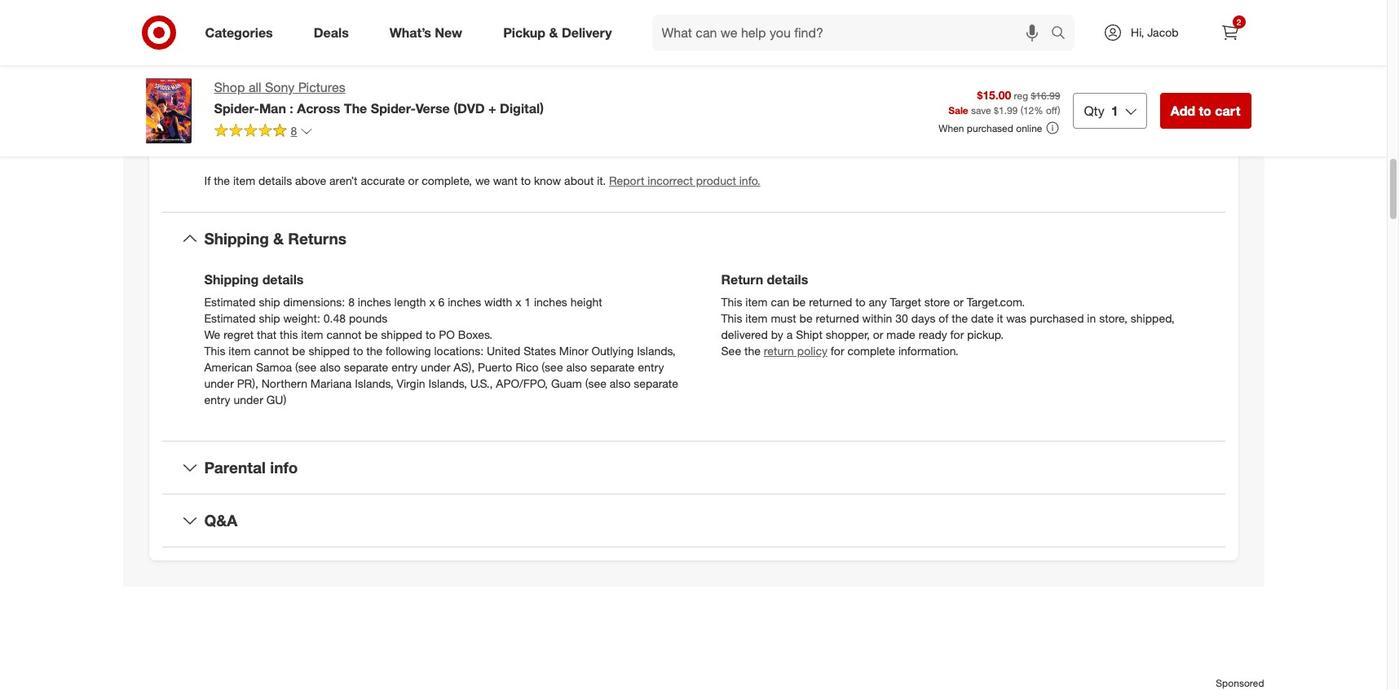 Task type: vqa. For each thing, say whether or not it's contained in the screenshot.
PR),
yes



Task type: locate. For each thing, give the bounding box(es) containing it.
to left 'any'
[[856, 295, 866, 309]]

spider- up imported
[[371, 100, 416, 117]]

1 vertical spatial under
[[204, 377, 234, 391]]

1 horizontal spatial islands,
[[429, 377, 467, 391]]

islands, down as),
[[429, 377, 467, 391]]

or
[[334, 121, 344, 135], [408, 174, 419, 188], [954, 295, 964, 309], [873, 328, 884, 342]]

0 horizontal spatial entry
[[204, 393, 230, 407]]

under down locations:
[[421, 361, 451, 375]]

0 vertical spatial purchased
[[967, 122, 1014, 134]]

in down man
[[276, 121, 285, 135]]

image of spider-man : across the spider-verse (dvd + digital) image
[[136, 78, 201, 144]]

0 vertical spatial in
[[276, 121, 285, 135]]

the left usa
[[288, 121, 304, 135]]

shipping inside shipping details estimated ship dimensions: 8 inches length x 6 inches width x 1 inches height estimated ship weight: 0.48 pounds we regret that this item cannot be shipped to po boxes.
[[204, 272, 259, 288]]

apo/fpo,
[[496, 377, 548, 391]]

delivered
[[721, 328, 768, 342]]

1 vertical spatial &
[[273, 230, 284, 248]]

1 shipping from the top
[[204, 230, 269, 248]]

12
[[1023, 105, 1034, 117]]

shipped
[[381, 328, 423, 342], [309, 344, 350, 358]]

information.
[[899, 344, 959, 358]]

1 vertical spatial estimated
[[204, 312, 256, 326]]

u.s.,
[[470, 377, 493, 391]]

1 horizontal spatial spider-
[[371, 100, 416, 117]]

online
[[1016, 122, 1043, 134]]

1 inches from the left
[[358, 295, 391, 309]]

under down american
[[204, 377, 234, 391]]

3 inches from the left
[[534, 295, 568, 309]]

shop all sony pictures spider-man : across the spider-verse (dvd + digital)
[[214, 79, 544, 117]]

the
[[288, 121, 304, 135], [214, 174, 230, 188], [952, 312, 968, 326], [366, 344, 383, 358], [745, 344, 761, 358]]

also down outlying
[[610, 377, 631, 391]]

to left po
[[426, 328, 436, 342]]

delivery
[[562, 24, 612, 40]]

regret
[[224, 328, 254, 342]]

1 horizontal spatial inches
[[448, 295, 481, 309]]

0 vertical spatial ship
[[259, 295, 280, 309]]

spider- down shop on the top left
[[214, 100, 259, 117]]

be right can
[[793, 295, 806, 309]]

shipping for shipping details estimated ship dimensions: 8 inches length x 6 inches width x 1 inches height estimated ship weight: 0.48 pounds we regret that this item cannot be shipped to po boxes.
[[204, 272, 259, 288]]

we
[[204, 328, 220, 342]]

2 horizontal spatial (see
[[585, 377, 607, 391]]

(see down 'states'
[[542, 361, 563, 375]]

or down within
[[873, 328, 884, 342]]

united
[[487, 344, 521, 358]]

1 vertical spatial shipping
[[204, 272, 259, 288]]

8 left usa
[[291, 124, 297, 138]]

0 horizontal spatial purchased
[[967, 122, 1014, 134]]

0 vertical spatial for
[[951, 328, 964, 342]]

this
[[721, 295, 743, 309], [721, 312, 743, 326], [204, 344, 225, 358]]

hi, jacob
[[1131, 25, 1179, 39]]

to right add
[[1199, 103, 1212, 119]]

$15.00 reg $16.99 sale save $ 1.99 ( 12 % off )
[[949, 88, 1061, 117]]

1 horizontal spatial for
[[951, 328, 964, 342]]

1 spider- from the left
[[214, 100, 259, 117]]

1 horizontal spatial 1
[[1111, 103, 1119, 119]]

islands, right outlying
[[637, 344, 676, 358]]

this down we
[[204, 344, 225, 358]]

0 horizontal spatial 1
[[525, 295, 531, 309]]

be down pounds
[[365, 328, 378, 342]]

2 vertical spatial under
[[234, 393, 263, 407]]

cannot up the 'this item cannot be shipped to the following locations:' in the left of the page
[[327, 328, 362, 342]]

po
[[439, 328, 455, 342]]

1 horizontal spatial shipped
[[381, 328, 423, 342]]

for
[[951, 328, 964, 342], [831, 344, 845, 358]]

(see up northern
[[295, 361, 317, 375]]

gu)
[[266, 393, 286, 407]]

1 vertical spatial 8
[[348, 295, 355, 309]]

1 vertical spatial 1
[[525, 295, 531, 309]]

2 horizontal spatial inches
[[534, 295, 568, 309]]

8 link
[[214, 123, 313, 142]]

0 horizontal spatial in
[[276, 121, 285, 135]]

cart
[[1215, 103, 1241, 119]]

(see right guam
[[585, 377, 607, 391]]

1 horizontal spatial cannot
[[327, 328, 362, 342]]

can
[[771, 295, 790, 309]]

2 horizontal spatial also
[[610, 377, 631, 391]]

2 estimated from the top
[[204, 312, 256, 326]]

2 horizontal spatial islands,
[[637, 344, 676, 358]]

shopper,
[[826, 328, 870, 342]]

or right accurate
[[408, 174, 419, 188]]

shipping inside dropdown button
[[204, 230, 269, 248]]

1 vertical spatial returned
[[816, 312, 859, 326]]

: left made
[[237, 121, 241, 135]]

details for shipping
[[262, 272, 304, 288]]

(see
[[295, 361, 317, 375], [542, 361, 563, 375], [585, 377, 607, 391]]

or right the store
[[954, 295, 964, 309]]

save
[[971, 105, 991, 117]]

the down delivered
[[745, 344, 761, 358]]

0 horizontal spatial &
[[273, 230, 284, 248]]

the
[[344, 100, 367, 117]]

also down minor
[[566, 361, 587, 375]]

0 vertical spatial 8
[[291, 124, 297, 138]]

1 vertical spatial for
[[831, 344, 845, 358]]

1 vertical spatial in
[[1087, 312, 1096, 326]]

cannot up the samoa
[[254, 344, 289, 358]]

to inside return details this item can be returned to any target store or target.com. this item must be returned within 30 days of the date it was purchased in store, shipped, delivered by a shipt shopper, or made ready for pickup. see the return policy for complete information.
[[856, 295, 866, 309]]

to inside shipping details estimated ship dimensions: 8 inches length x 6 inches width x 1 inches height estimated ship weight: 0.48 pounds we regret that this item cannot be shipped to po boxes.
[[426, 328, 436, 342]]

0 vertical spatial shipping
[[204, 230, 269, 248]]

details up can
[[767, 272, 809, 288]]

shipped up following
[[381, 328, 423, 342]]

1 vertical spatial ship
[[259, 312, 280, 326]]

1 vertical spatial cannot
[[254, 344, 289, 358]]

1 horizontal spatial 8
[[348, 295, 355, 309]]

1 horizontal spatial purchased
[[1030, 312, 1084, 326]]

& left returns
[[273, 230, 284, 248]]

0 horizontal spatial islands,
[[355, 377, 394, 391]]

this up delivered
[[721, 312, 743, 326]]

for down shopper,
[[831, 344, 845, 358]]

this down return
[[721, 295, 743, 309]]

dimensions:
[[283, 295, 345, 309]]

2 ship from the top
[[259, 312, 280, 326]]

details left above
[[259, 174, 292, 188]]

in
[[276, 121, 285, 135], [1087, 312, 1096, 326]]

1 horizontal spatial &
[[549, 24, 558, 40]]

reg
[[1014, 89, 1029, 102]]

8 up pounds
[[348, 295, 355, 309]]

for right ready
[[951, 328, 964, 342]]

1 vertical spatial purchased
[[1030, 312, 1084, 326]]

in left the store,
[[1087, 312, 1096, 326]]

origin
[[204, 121, 237, 135]]

1
[[1111, 103, 1119, 119], [525, 295, 531, 309]]

inches up pounds
[[358, 295, 391, 309]]

returned
[[809, 295, 853, 309], [816, 312, 859, 326]]

all
[[249, 79, 261, 95]]

)
[[1058, 105, 1061, 117]]

0.48
[[324, 312, 346, 326]]

1 right the width
[[525, 295, 531, 309]]

also up the mariana
[[320, 361, 341, 375]]

we
[[475, 174, 490, 188]]

inches right the 6
[[448, 295, 481, 309]]

usa
[[307, 121, 330, 135]]

1 horizontal spatial in
[[1087, 312, 1096, 326]]

imported
[[347, 121, 394, 135]]

2 shipping from the top
[[204, 272, 259, 288]]

pickup & delivery link
[[489, 15, 633, 51]]

pounds
[[349, 312, 388, 326]]

0 horizontal spatial 8
[[291, 124, 297, 138]]

purchased down $
[[967, 122, 1014, 134]]

& inside dropdown button
[[273, 230, 284, 248]]

6
[[438, 295, 445, 309]]

0 vertical spatial estimated
[[204, 295, 256, 309]]

rico
[[516, 361, 539, 375]]

details inside return details this item can be returned to any target store or target.com. this item must be returned within 30 days of the date it was purchased in store, shipped, delivered by a shipt shopper, or made ready for pickup. see the return policy for complete information.
[[767, 272, 809, 288]]

to inside button
[[1199, 103, 1212, 119]]

item down weight:
[[301, 328, 323, 342]]

complete,
[[422, 174, 472, 188]]

details up dimensions:
[[262, 272, 304, 288]]

1 right qty
[[1111, 103, 1119, 119]]

the right of
[[952, 312, 968, 326]]

to
[[1199, 103, 1212, 119], [521, 174, 531, 188], [856, 295, 866, 309], [426, 328, 436, 342], [353, 344, 363, 358]]

2 inches from the left
[[448, 295, 481, 309]]

under down pr),
[[234, 393, 263, 407]]

& right pickup
[[549, 24, 558, 40]]

: left 058-
[[313, 71, 316, 85]]

was
[[1007, 312, 1027, 326]]

0 vertical spatial cannot
[[327, 328, 362, 342]]

& for shipping
[[273, 230, 284, 248]]

islands,
[[637, 344, 676, 358], [355, 377, 394, 391], [429, 377, 467, 391]]

what's new link
[[376, 15, 483, 51]]

1 horizontal spatial x
[[516, 295, 521, 309]]

shipping & returns button
[[162, 213, 1225, 265]]

0 vertical spatial shipped
[[381, 328, 423, 342]]

parental
[[204, 459, 266, 477]]

x right the width
[[516, 295, 521, 309]]

shipping down if at the top left
[[204, 230, 269, 248]]

q&a
[[204, 511, 238, 530]]

be down this
[[292, 344, 305, 358]]

details inside shipping details estimated ship dimensions: 8 inches length x 6 inches width x 1 inches height estimated ship weight: 0.48 pounds we regret that this item cannot be shipped to po boxes.
[[262, 272, 304, 288]]

cannot
[[327, 328, 362, 342], [254, 344, 289, 358]]

ready
[[919, 328, 947, 342]]

add to cart button
[[1160, 93, 1252, 129]]

qty 1
[[1084, 103, 1119, 119]]

What can we help you find? suggestions appear below search field
[[652, 15, 1055, 51]]

islands, left virgin on the left of the page
[[355, 377, 394, 391]]

1 inside shipping details estimated ship dimensions: 8 inches length x 6 inches width x 1 inches height estimated ship weight: 0.48 pounds we regret that this item cannot be shipped to po boxes.
[[525, 295, 531, 309]]

2
[[1237, 17, 1242, 27]]

it
[[997, 312, 1003, 326]]

info
[[270, 459, 298, 477]]

0 vertical spatial &
[[549, 24, 558, 40]]

shipping up regret
[[204, 272, 259, 288]]

0 vertical spatial this
[[721, 295, 743, 309]]

inches left height
[[534, 295, 568, 309]]

x left the 6
[[429, 295, 435, 309]]

$16.99
[[1031, 89, 1061, 102]]

item
[[204, 71, 228, 85]]

0 vertical spatial under
[[421, 361, 451, 375]]

0 horizontal spatial x
[[429, 295, 435, 309]]

shipped up the mariana
[[309, 344, 350, 358]]

under
[[421, 361, 451, 375], [204, 377, 234, 391], [234, 393, 263, 407]]

return policy link
[[764, 344, 828, 358]]

0 horizontal spatial spider-
[[214, 100, 259, 117]]

above
[[295, 174, 326, 188]]

1 vertical spatial shipped
[[309, 344, 350, 358]]

weight:
[[283, 312, 320, 326]]

categories link
[[191, 15, 293, 51]]

see
[[721, 344, 741, 358]]

shipping details estimated ship dimensions: 8 inches length x 6 inches width x 1 inches height estimated ship weight: 0.48 pounds we regret that this item cannot be shipped to po boxes.
[[204, 272, 602, 342]]

number
[[232, 71, 275, 85]]

by
[[771, 328, 784, 342]]

2 spider- from the left
[[371, 100, 416, 117]]

item down regret
[[229, 344, 251, 358]]

also
[[320, 361, 341, 375], [566, 361, 587, 375], [610, 377, 631, 391]]

purchased right was
[[1030, 312, 1084, 326]]

separate
[[344, 361, 388, 375], [591, 361, 635, 375], [634, 377, 678, 391]]

0 horizontal spatial inches
[[358, 295, 391, 309]]

purchased
[[967, 122, 1014, 134], [1030, 312, 1084, 326]]

: right man
[[290, 100, 293, 117]]

1 vertical spatial this
[[721, 312, 743, 326]]



Task type: describe. For each thing, give the bounding box(es) containing it.
parental info button
[[162, 442, 1225, 494]]

to down pounds
[[353, 344, 363, 358]]

sale
[[949, 105, 969, 117]]

cannot inside shipping details estimated ship dimensions: 8 inches length x 6 inches width x 1 inches height estimated ship weight: 0.48 pounds we regret that this item cannot be shipped to po boxes.
[[327, 328, 362, 342]]

origin : made in the usa or imported
[[204, 121, 394, 135]]

boxes.
[[458, 328, 493, 342]]

shipped inside shipping details estimated ship dimensions: 8 inches length x 6 inches width x 1 inches height estimated ship weight: 0.48 pounds we regret that this item cannot be shipped to po boxes.
[[381, 328, 423, 342]]

8 inside shipping details estimated ship dimensions: 8 inches length x 6 inches width x 1 inches height estimated ship weight: 0.48 pounds we regret that this item cannot be shipped to po boxes.
[[348, 295, 355, 309]]

outlying
[[592, 344, 634, 358]]

search button
[[1044, 15, 1083, 54]]

pickup
[[503, 24, 546, 40]]

1 estimated from the top
[[204, 295, 256, 309]]

30
[[896, 312, 908, 326]]

this item cannot be shipped to the following locations:
[[204, 344, 484, 358]]

return details this item can be returned to any target store or target.com. this item must be returned within 30 days of the date it was purchased in store, shipped, delivered by a shipt shopper, or made ready for pickup. see the return policy for complete information.
[[721, 272, 1175, 358]]

hi,
[[1131, 25, 1145, 39]]

(dpci)
[[278, 71, 313, 85]]

pickup & delivery
[[503, 24, 612, 40]]

target.com.
[[967, 295, 1025, 309]]

2 horizontal spatial entry
[[638, 361, 664, 375]]

or right usa
[[334, 121, 344, 135]]

in inside return details this item can be returned to any target store or target.com. this item must be returned within 30 days of the date it was purchased in store, shipped, delivered by a shipt shopper, or made ready for pickup. see the return policy for complete information.
[[1087, 312, 1096, 326]]

0 horizontal spatial for
[[831, 344, 845, 358]]

the right if at the top left
[[214, 174, 230, 188]]

puerto
[[478, 361, 512, 375]]

days
[[912, 312, 936, 326]]

off
[[1046, 105, 1058, 117]]

1 ship from the top
[[259, 295, 280, 309]]

if
[[204, 174, 211, 188]]

jacob
[[1148, 25, 1179, 39]]

united states minor outlying islands, american samoa (see also separate entry under as), puerto rico (see also separate entry under pr), northern mariana islands, virgin islands, u.s., apo/fpo, guam (see also separate entry under gu)
[[204, 344, 678, 407]]

about
[[564, 174, 594, 188]]

& for pickup
[[549, 24, 558, 40]]

it.
[[597, 174, 606, 188]]

aren't
[[330, 174, 358, 188]]

0 vertical spatial returned
[[809, 295, 853, 309]]

samoa
[[256, 361, 292, 375]]

following
[[386, 344, 431, 358]]

0 horizontal spatial cannot
[[254, 344, 289, 358]]

be inside shipping details estimated ship dimensions: 8 inches length x 6 inches width x 1 inches height estimated ship weight: 0.48 pounds we regret that this item cannot be shipped to po boxes.
[[365, 328, 378, 342]]

upc : 043396581562
[[204, 22, 311, 35]]

what's
[[390, 24, 431, 40]]

pr),
[[237, 377, 258, 391]]

a
[[787, 328, 793, 342]]

2 link
[[1212, 15, 1248, 51]]

(dvd
[[454, 100, 485, 117]]

$
[[994, 105, 999, 117]]

locations:
[[434, 344, 484, 358]]

1 horizontal spatial (see
[[542, 361, 563, 375]]

guam
[[551, 377, 582, 391]]

shipping & returns
[[204, 230, 347, 248]]

0 horizontal spatial (see
[[295, 361, 317, 375]]

details for return
[[767, 272, 809, 288]]

sponsored
[[1216, 678, 1265, 690]]

item up delivered
[[746, 312, 768, 326]]

virgin
[[397, 377, 425, 391]]

add to cart
[[1171, 103, 1241, 119]]

as),
[[454, 361, 475, 375]]

return
[[764, 344, 794, 358]]

item left can
[[746, 295, 768, 309]]

shipped,
[[1131, 312, 1175, 326]]

made
[[887, 328, 916, 342]]

0 vertical spatial 1
[[1111, 103, 1119, 119]]

the down pounds
[[366, 344, 383, 358]]

0 horizontal spatial shipped
[[309, 344, 350, 358]]

item inside shipping details estimated ship dimensions: 8 inches length x 6 inches width x 1 inches height estimated ship weight: 0.48 pounds we regret that this item cannot be shipped to po boxes.
[[301, 328, 323, 342]]

1 x from the left
[[429, 295, 435, 309]]

qty
[[1084, 103, 1105, 119]]

17-
[[343, 71, 360, 85]]

shop
[[214, 79, 245, 95]]

parental info
[[204, 459, 298, 477]]

shipping for shipping & returns
[[204, 230, 269, 248]]

1 horizontal spatial entry
[[392, 361, 418, 375]]

deals link
[[300, 15, 369, 51]]

: left the 043396581562
[[229, 22, 232, 35]]

this
[[280, 328, 298, 342]]

product
[[696, 174, 736, 188]]

2 vertical spatial this
[[204, 344, 225, 358]]

store,
[[1100, 312, 1128, 326]]

2 x from the left
[[516, 295, 521, 309]]

categories
[[205, 24, 273, 40]]

: inside shop all sony pictures spider-man : across the spider-verse (dvd + digital)
[[290, 100, 293, 117]]

policy
[[797, 344, 828, 358]]

want
[[493, 174, 518, 188]]

length
[[394, 295, 426, 309]]

item right if at the top left
[[233, 174, 255, 188]]

digital)
[[500, 100, 544, 117]]

if the item details above aren't accurate or complete, we want to know about it. report incorrect product info.
[[204, 174, 761, 188]]

info.
[[740, 174, 761, 188]]

q&a button
[[162, 495, 1225, 547]]

deals
[[314, 24, 349, 40]]

report
[[609, 174, 645, 188]]

new
[[435, 24, 463, 40]]

be up shipt
[[800, 312, 813, 326]]

target
[[890, 295, 921, 309]]

return
[[721, 272, 764, 288]]

incorrect
[[648, 174, 693, 188]]

mariana
[[311, 377, 352, 391]]

043396581562
[[235, 22, 311, 35]]

1 horizontal spatial also
[[566, 361, 587, 375]]

american
[[204, 361, 253, 375]]

purchased inside return details this item can be returned to any target store or target.com. this item must be returned within 30 days of the date it was purchased in store, shipped, delivered by a shipt shopper, or made ready for pickup. see the return policy for complete information.
[[1030, 312, 1084, 326]]

add
[[1171, 103, 1196, 119]]

to right want
[[521, 174, 531, 188]]

(
[[1021, 105, 1023, 117]]

pictures
[[298, 79, 346, 95]]

verse
[[416, 100, 450, 117]]

0 horizontal spatial also
[[320, 361, 341, 375]]

made
[[244, 121, 273, 135]]

height
[[571, 295, 602, 309]]

shipt
[[796, 328, 823, 342]]

know
[[534, 174, 561, 188]]

search
[[1044, 26, 1083, 42]]



